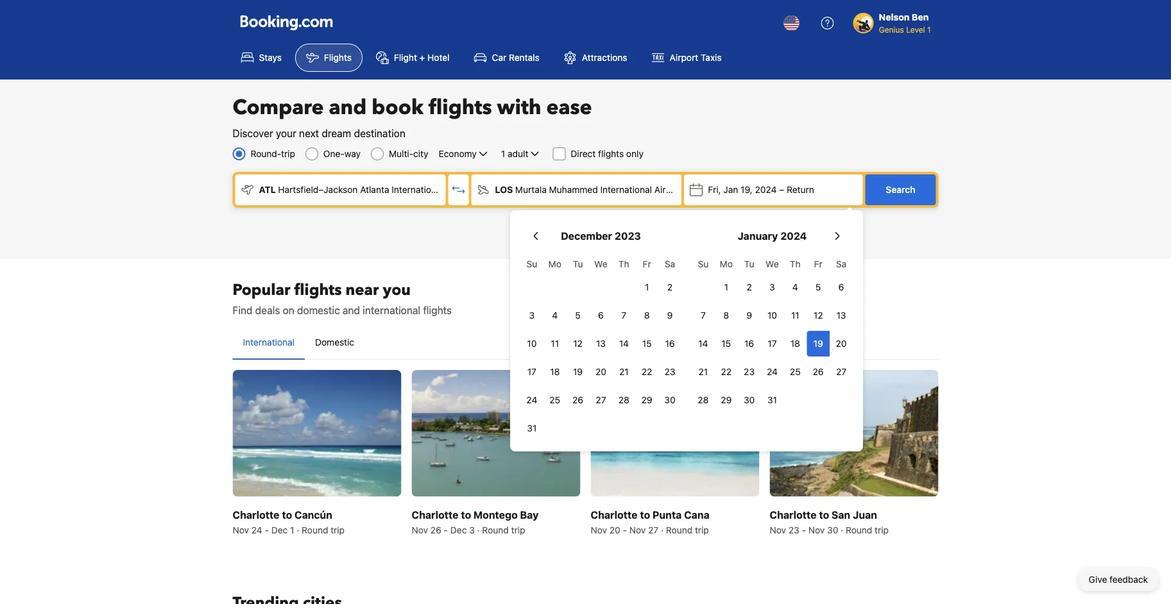 Task type: locate. For each thing, give the bounding box(es) containing it.
charlotte to cancún nov 24 - dec 1 · round trip
[[233, 509, 345, 536]]

6 December 2023 checkbox
[[590, 303, 613, 329]]

1 horizontal spatial 6
[[839, 282, 845, 293]]

1 horizontal spatial 2
[[747, 282, 752, 293]]

1 vertical spatial 19
[[574, 367, 583, 378]]

27 right 26 january 2024 checkbox
[[837, 367, 847, 378]]

21
[[620, 367, 629, 378], [699, 367, 708, 378]]

17 left the 18 january 2024 option
[[768, 339, 777, 349]]

1 horizontal spatial 10
[[768, 310, 778, 321]]

punta
[[653, 509, 682, 521]]

· down cancún
[[297, 525, 299, 536]]

- inside charlotte to san juan nov 23 - nov 30 · round trip
[[802, 525, 807, 536]]

17 left 18 checkbox
[[528, 367, 537, 378]]

19 right 18 checkbox
[[574, 367, 583, 378]]

25 for 25 december 2023 option in the left bottom of the page
[[550, 395, 561, 406]]

1 vertical spatial 4
[[552, 310, 558, 321]]

1 8 from the left
[[645, 310, 650, 321]]

su up the 7 january 2024 checkbox
[[698, 259, 709, 270]]

15 for '15 january 2024' checkbox at the right of page
[[722, 339, 732, 349]]

2 tu from the left
[[745, 259, 755, 270]]

0 horizontal spatial sa
[[665, 259, 676, 270]]

19,
[[741, 185, 753, 195]]

2 dec from the left
[[451, 525, 467, 536]]

mo
[[549, 259, 562, 270], [720, 259, 733, 270]]

0 vertical spatial 10
[[768, 310, 778, 321]]

26 inside checkbox
[[813, 367, 824, 378]]

30 inside 30 option
[[665, 395, 676, 406]]

to inside charlotte to san juan nov 23 - nov 30 · round trip
[[820, 509, 830, 521]]

3 December 2023 checkbox
[[521, 303, 544, 329]]

popular
[[233, 280, 291, 301]]

13 right 12 'checkbox' at bottom
[[597, 339, 606, 349]]

22 December 2023 checkbox
[[636, 360, 659, 385]]

round down the juan
[[846, 525, 873, 536]]

1 horizontal spatial 4
[[793, 282, 799, 293]]

21 inside checkbox
[[620, 367, 629, 378]]

1 29 from the left
[[642, 395, 653, 406]]

10 inside option
[[527, 339, 537, 349]]

5 left 6 option at the bottom
[[576, 310, 581, 321]]

0 vertical spatial 4
[[793, 282, 799, 293]]

1 horizontal spatial 25
[[790, 367, 801, 378]]

24
[[767, 367, 778, 378], [527, 395, 538, 406], [252, 525, 263, 536]]

to for punta
[[640, 509, 651, 521]]

· for charlotte to san juan
[[841, 525, 844, 536]]

25 January 2024 checkbox
[[784, 360, 807, 385]]

1 22 from the left
[[642, 367, 653, 378]]

19
[[814, 339, 824, 349], [574, 367, 583, 378]]

18
[[791, 339, 801, 349], [550, 367, 560, 378]]

1 · from the left
[[297, 525, 299, 536]]

atl
[[259, 185, 276, 195]]

4 · from the left
[[841, 525, 844, 536]]

3 nov from the left
[[591, 525, 608, 536]]

1 th from the left
[[619, 259, 630, 270]]

31 for 31 checkbox
[[528, 424, 537, 434]]

2 su from the left
[[698, 259, 709, 270]]

1 horizontal spatial su
[[698, 259, 709, 270]]

trip for charlotte to san juan
[[875, 525, 889, 536]]

1 vertical spatial 5
[[576, 310, 581, 321]]

20 for 20 december 2023 checkbox in the bottom of the page
[[596, 367, 607, 378]]

2 horizontal spatial 20
[[836, 339, 847, 349]]

2 charlotte from the left
[[412, 509, 459, 521]]

1 28 from the left
[[619, 395, 630, 406]]

5 for 5 checkbox
[[816, 282, 822, 293]]

2 22 from the left
[[721, 367, 732, 378]]

fr up 1 december 2023 checkbox
[[643, 259, 652, 270]]

4 charlotte from the left
[[770, 509, 817, 521]]

10
[[768, 310, 778, 321], [527, 339, 537, 349]]

27 for 27 december 2023 checkbox
[[596, 395, 607, 406]]

1 horizontal spatial mo
[[720, 259, 733, 270]]

8 for 8 december 2023 option
[[645, 310, 650, 321]]

1 15 from the left
[[643, 339, 652, 349]]

2024 right the "january"
[[781, 230, 808, 242]]

22 right 21 december 2023 checkbox
[[642, 367, 653, 378]]

murtala
[[516, 185, 547, 195]]

30 inside 30 january 2024 option
[[744, 395, 755, 406]]

8 right the 7 january 2024 checkbox
[[724, 310, 730, 321]]

to left punta
[[640, 509, 651, 521]]

18 inside checkbox
[[550, 367, 560, 378]]

22 for 22 checkbox
[[721, 367, 732, 378]]

you
[[383, 280, 411, 301]]

4 January 2024 checkbox
[[784, 275, 807, 301]]

0 horizontal spatial 12
[[574, 339, 583, 349]]

to inside charlotte to montego bay nov 26 - dec 3 · round trip
[[461, 509, 471, 521]]

atlanta
[[360, 185, 390, 195]]

international for muhammed
[[601, 185, 652, 195]]

0 vertical spatial 19
[[814, 339, 824, 349]]

23 for 23 checkbox
[[744, 367, 755, 378]]

flights up the economy
[[429, 94, 492, 122]]

18 right 17 december 2023 option
[[550, 367, 560, 378]]

1 horizontal spatial 21
[[699, 367, 708, 378]]

1 horizontal spatial 9
[[747, 310, 753, 321]]

1 horizontal spatial grid
[[692, 252, 853, 414]]

0 horizontal spatial 31
[[528, 424, 537, 434]]

charlotte left punta
[[591, 509, 638, 521]]

0 horizontal spatial 2024
[[756, 185, 777, 195]]

1 horizontal spatial 3
[[530, 310, 535, 321]]

19 inside 19 checkbox
[[574, 367, 583, 378]]

trip down cana
[[695, 525, 709, 536]]

su
[[527, 259, 538, 270], [698, 259, 709, 270]]

1 sa from the left
[[665, 259, 676, 270]]

29 for 29 december 2023 option
[[642, 395, 653, 406]]

international down city
[[392, 185, 444, 195]]

we down december 2023
[[595, 259, 608, 270]]

jan
[[724, 185, 739, 195]]

6 for 6 option at the bottom
[[599, 310, 604, 321]]

21 left 22 checkbox
[[699, 367, 708, 378]]

1 vertical spatial 27
[[596, 395, 607, 406]]

round inside charlotte to san juan nov 23 - nov 30 · round trip
[[846, 525, 873, 536]]

trip inside charlotte to san juan nov 23 - nov 30 · round trip
[[875, 525, 889, 536]]

1 horizontal spatial 27
[[649, 525, 659, 536]]

taxis
[[701, 52, 722, 63]]

29 December 2023 checkbox
[[636, 388, 659, 414]]

2024 left the '–'
[[756, 185, 777, 195]]

to for cancún
[[282, 509, 292, 521]]

17 inside option
[[528, 367, 537, 378]]

28 right 27 december 2023 checkbox
[[619, 395, 630, 406]]

mo up 1 checkbox
[[720, 259, 733, 270]]

16 right '15 january 2024' checkbox at the right of page
[[745, 339, 755, 349]]

21 inside checkbox
[[699, 367, 708, 378]]

30 January 2024 checkbox
[[738, 388, 761, 414]]

1 vertical spatial and
[[343, 305, 360, 317]]

0 horizontal spatial 15
[[643, 339, 652, 349]]

27 down punta
[[649, 525, 659, 536]]

tu up 2 january 2024 option
[[745, 259, 755, 270]]

fr up 5 checkbox
[[815, 259, 823, 270]]

charlotte left montego
[[412, 509, 459, 521]]

to left cancún
[[282, 509, 292, 521]]

0 horizontal spatial 10
[[527, 339, 537, 349]]

one-
[[324, 149, 345, 159]]

11 for 11 january 2024 checkbox
[[792, 310, 800, 321]]

27 inside checkbox
[[596, 395, 607, 406]]

find
[[233, 305, 253, 317]]

1 horizontal spatial sa
[[837, 259, 847, 270]]

1 2 from the left
[[668, 282, 673, 293]]

· inside charlotte to punta cana nov 20 - nov 27 · round trip
[[661, 525, 664, 536]]

th down 2023
[[619, 259, 630, 270]]

14 left '15 january 2024' checkbox at the right of page
[[699, 339, 709, 349]]

trip inside charlotte to punta cana nov 20 - nov 27 · round trip
[[695, 525, 709, 536]]

sa up 2 option
[[665, 259, 676, 270]]

1 fr from the left
[[643, 259, 652, 270]]

3 - from the left
[[623, 525, 627, 536]]

· down punta
[[661, 525, 664, 536]]

8 inside option
[[724, 310, 730, 321]]

3 January 2024 checkbox
[[761, 275, 784, 301]]

2 29 from the left
[[721, 395, 732, 406]]

2 sa from the left
[[837, 259, 847, 270]]

0 vertical spatial 20
[[836, 339, 847, 349]]

nov
[[233, 525, 249, 536], [412, 525, 428, 536], [591, 525, 608, 536], [630, 525, 646, 536], [770, 525, 787, 536], [809, 525, 825, 536]]

sa for 2023
[[665, 259, 676, 270]]

1 horizontal spatial 14
[[699, 339, 709, 349]]

1 horizontal spatial we
[[766, 259, 779, 270]]

6 right 5 december 2023 option
[[599, 310, 604, 321]]

12 inside 12 january 2024 option
[[814, 310, 824, 321]]

- for charlotte to montego bay
[[444, 525, 448, 536]]

4 December 2023 checkbox
[[544, 303, 567, 329]]

trip down the juan
[[875, 525, 889, 536]]

13 inside 13 option
[[597, 339, 606, 349]]

1 tu from the left
[[573, 259, 583, 270]]

1 we from the left
[[595, 259, 608, 270]]

charlotte inside 'charlotte to cancún nov 24 - dec 1 · round trip'
[[233, 509, 280, 521]]

charlotte left cancún
[[233, 509, 280, 521]]

round down punta
[[666, 525, 693, 536]]

12 right 11 'checkbox'
[[574, 339, 583, 349]]

24 inside 'charlotte to cancún nov 24 - dec 1 · round trip'
[[252, 525, 263, 536]]

15 right 14 december 2023 option at the right bottom of page
[[643, 339, 652, 349]]

8 for 8 january 2024 option
[[724, 310, 730, 321]]

airport left fri,
[[655, 185, 684, 195]]

3 · from the left
[[661, 525, 664, 536]]

popular flights near you find deals on domestic and international flights
[[233, 280, 452, 317]]

0 horizontal spatial 13
[[597, 339, 606, 349]]

2 horizontal spatial 27
[[837, 367, 847, 378]]

0 vertical spatial 25
[[790, 367, 801, 378]]

1 horizontal spatial 8
[[724, 310, 730, 321]]

31 down 24 december 2023 checkbox
[[528, 424, 537, 434]]

3 left 4 december 2023 option
[[530, 310, 535, 321]]

15 inside "option"
[[643, 339, 652, 349]]

th up 4 january 2024 'checkbox'
[[790, 259, 801, 270]]

- for charlotte to punta cana
[[623, 525, 627, 536]]

- for charlotte to san juan
[[802, 525, 807, 536]]

0 horizontal spatial 22
[[642, 367, 653, 378]]

0 vertical spatial 2024
[[756, 185, 777, 195]]

international down deals
[[243, 337, 295, 348]]

2 mo from the left
[[720, 259, 733, 270]]

20 December 2023 checkbox
[[590, 360, 613, 385]]

th for 2023
[[619, 259, 630, 270]]

8 right 7 option
[[645, 310, 650, 321]]

13 for 13 january 2024 checkbox
[[837, 310, 847, 321]]

7 inside 7 option
[[622, 310, 627, 321]]

1 horizontal spatial 22
[[721, 367, 732, 378]]

22 inside 22 'option'
[[642, 367, 653, 378]]

25 inside option
[[550, 395, 561, 406]]

to inside charlotte to punta cana nov 20 - nov 27 · round trip
[[640, 509, 651, 521]]

airport taxis
[[670, 52, 722, 63]]

27 inside checkbox
[[837, 367, 847, 378]]

2 horizontal spatial 3
[[770, 282, 776, 293]]

25
[[790, 367, 801, 378], [550, 395, 561, 406]]

1
[[928, 25, 931, 34], [501, 149, 506, 159], [645, 282, 649, 293], [725, 282, 729, 293], [290, 525, 294, 536]]

1 21 from the left
[[620, 367, 629, 378]]

1 7 from the left
[[622, 310, 627, 321]]

2 vertical spatial 3
[[470, 525, 475, 536]]

25 left 26 option
[[550, 395, 561, 406]]

1 vertical spatial 3
[[530, 310, 535, 321]]

27 inside charlotte to punta cana nov 20 - nov 27 · round trip
[[649, 525, 659, 536]]

17 for the 17 checkbox
[[768, 339, 777, 349]]

25 left 26 january 2024 checkbox
[[790, 367, 801, 378]]

trip down cancún
[[331, 525, 345, 536]]

los murtala muhammed international airport
[[495, 185, 684, 195]]

14 right 13 option
[[620, 339, 629, 349]]

mo down december
[[549, 259, 562, 270]]

2 nov from the left
[[412, 525, 428, 536]]

30 for 30 january 2024 option
[[744, 395, 755, 406]]

1 vertical spatial 13
[[597, 339, 606, 349]]

1 horizontal spatial th
[[790, 259, 801, 270]]

1 horizontal spatial 12
[[814, 310, 824, 321]]

multi-city
[[389, 149, 429, 159]]

0 horizontal spatial 19
[[574, 367, 583, 378]]

1 vertical spatial 18
[[550, 367, 560, 378]]

3 inside charlotte to montego bay nov 26 - dec 3 · round trip
[[470, 525, 475, 536]]

4 - from the left
[[802, 525, 807, 536]]

0 vertical spatial 24
[[767, 367, 778, 378]]

4 inside 'checkbox'
[[793, 282, 799, 293]]

· inside charlotte to montego bay nov 26 - dec 3 · round trip
[[478, 525, 480, 536]]

0 horizontal spatial 2
[[668, 282, 673, 293]]

7 inside the 7 january 2024 checkbox
[[701, 310, 706, 321]]

3 for 3 december 2023 option
[[530, 310, 535, 321]]

2 - from the left
[[444, 525, 448, 536]]

1 to from the left
[[282, 509, 292, 521]]

0 horizontal spatial 14
[[620, 339, 629, 349]]

nov inside 'charlotte to cancún nov 24 - dec 1 · round trip'
[[233, 525, 249, 536]]

15 left 16 checkbox
[[722, 339, 732, 349]]

2 round from the left
[[483, 525, 509, 536]]

15 January 2024 checkbox
[[715, 331, 738, 357]]

1 horizontal spatial 31
[[768, 395, 778, 406]]

international inside "button"
[[243, 337, 295, 348]]

0 vertical spatial 11
[[792, 310, 800, 321]]

1 su from the left
[[527, 259, 538, 270]]

0 vertical spatial 31
[[768, 395, 778, 406]]

26 inside option
[[573, 395, 584, 406]]

1 horizontal spatial 11
[[792, 310, 800, 321]]

18 for the 18 january 2024 option
[[791, 339, 801, 349]]

0 horizontal spatial 26
[[431, 525, 442, 536]]

1 horizontal spatial 2024
[[781, 230, 808, 242]]

19 January 2024 checkbox
[[807, 331, 830, 357]]

1 9 from the left
[[668, 310, 673, 321]]

11 inside 'checkbox'
[[551, 339, 559, 349]]

17
[[768, 339, 777, 349], [528, 367, 537, 378]]

charlotte inside charlotte to san juan nov 23 - nov 30 · round trip
[[770, 509, 817, 521]]

6 January 2024 checkbox
[[830, 275, 853, 301]]

22
[[642, 367, 653, 378], [721, 367, 732, 378]]

17 December 2023 checkbox
[[521, 360, 544, 385]]

tu down december
[[573, 259, 583, 270]]

9
[[668, 310, 673, 321], [747, 310, 753, 321]]

flight
[[394, 52, 417, 63]]

round inside charlotte to montego bay nov 26 - dec 3 · round trip
[[483, 525, 509, 536]]

16 right the 15 december 2023 "option"
[[666, 339, 675, 349]]

3 round from the left
[[666, 525, 693, 536]]

31 inside checkbox
[[528, 424, 537, 434]]

1 horizontal spatial 24
[[527, 395, 538, 406]]

24 inside checkbox
[[527, 395, 538, 406]]

compare
[[233, 94, 324, 122]]

2 to from the left
[[461, 509, 471, 521]]

· inside 'charlotte to cancún nov 24 - dec 1 · round trip'
[[297, 525, 299, 536]]

1 vertical spatial 10
[[527, 339, 537, 349]]

19 December 2023 checkbox
[[567, 360, 590, 385]]

·
[[297, 525, 299, 536], [478, 525, 480, 536], [661, 525, 664, 536], [841, 525, 844, 536]]

1 - from the left
[[265, 525, 269, 536]]

4 to from the left
[[820, 509, 830, 521]]

27 January 2024 checkbox
[[830, 360, 853, 385]]

31 right 30 january 2024 option
[[768, 395, 778, 406]]

6
[[839, 282, 845, 293], [599, 310, 604, 321]]

2 vertical spatial 24
[[252, 525, 263, 536]]

13 for 13 option
[[597, 339, 606, 349]]

to
[[282, 509, 292, 521], [461, 509, 471, 521], [640, 509, 651, 521], [820, 509, 830, 521]]

trip inside charlotte to montego bay nov 26 - dec 3 · round trip
[[512, 525, 526, 536]]

1 grid from the left
[[521, 252, 682, 442]]

and inside popular flights near you find deals on domestic and international flights
[[343, 305, 360, 317]]

· down san at right
[[841, 525, 844, 536]]

dec
[[272, 525, 288, 536], [451, 525, 467, 536]]

round
[[302, 525, 328, 536], [483, 525, 509, 536], [666, 525, 693, 536], [846, 525, 873, 536]]

your
[[276, 127, 297, 140]]

1 dec from the left
[[272, 525, 288, 536]]

0 horizontal spatial su
[[527, 259, 538, 270]]

2 fr from the left
[[815, 259, 823, 270]]

28 left 29 option
[[698, 395, 709, 406]]

round down cancún
[[302, 525, 328, 536]]

sa up 6 january 2024 checkbox
[[837, 259, 847, 270]]

10 inside checkbox
[[768, 310, 778, 321]]

2 8 from the left
[[724, 310, 730, 321]]

31
[[768, 395, 778, 406], [528, 424, 537, 434]]

to for montego
[[461, 509, 471, 521]]

flights
[[429, 94, 492, 122], [599, 149, 624, 159], [294, 280, 342, 301], [423, 305, 452, 317]]

airport
[[670, 52, 699, 63], [446, 185, 475, 195], [655, 185, 684, 195]]

booking.com logo image
[[240, 15, 333, 31], [240, 15, 333, 31]]

tu for december
[[573, 259, 583, 270]]

2 14 from the left
[[699, 339, 709, 349]]

26 January 2024 checkbox
[[807, 360, 830, 385]]

14
[[620, 339, 629, 349], [699, 339, 709, 349]]

1 vertical spatial 24
[[527, 395, 538, 406]]

0 horizontal spatial 11
[[551, 339, 559, 349]]

11 right 10 option
[[551, 339, 559, 349]]

9 December 2023 checkbox
[[659, 303, 682, 329]]

fri,
[[708, 185, 722, 195]]

9 inside option
[[668, 310, 673, 321]]

4 right 3 december 2023 option
[[552, 310, 558, 321]]

25 inside option
[[790, 367, 801, 378]]

12
[[814, 310, 824, 321], [574, 339, 583, 349]]

0 vertical spatial 17
[[768, 339, 777, 349]]

18 December 2023 checkbox
[[544, 360, 567, 385]]

· inside charlotte to san juan nov 23 - nov 30 · round trip
[[841, 525, 844, 536]]

27 right 26 option
[[596, 395, 607, 406]]

19 inside 19 january 2024 option
[[814, 339, 824, 349]]

1 inside dropdown button
[[501, 149, 506, 159]]

19 right the 18 january 2024 option
[[814, 339, 824, 349]]

2 December 2023 checkbox
[[659, 275, 682, 301]]

0 vertical spatial 13
[[837, 310, 847, 321]]

9 for 9 december 2023 option
[[668, 310, 673, 321]]

1 horizontal spatial 5
[[816, 282, 822, 293]]

and up the dream
[[329, 94, 367, 122]]

grid
[[521, 252, 682, 442], [692, 252, 853, 414]]

round down montego
[[483, 525, 509, 536]]

28
[[619, 395, 630, 406], [698, 395, 709, 406]]

domestic button
[[305, 326, 365, 360]]

11 inside checkbox
[[792, 310, 800, 321]]

7 left 8 january 2024 option
[[701, 310, 706, 321]]

4 round from the left
[[846, 525, 873, 536]]

2024 inside fri, jan 19, 2024 – return dropdown button
[[756, 185, 777, 195]]

and down near in the top left of the page
[[343, 305, 360, 317]]

2 horizontal spatial 23
[[789, 525, 800, 536]]

th for 2024
[[790, 259, 801, 270]]

round-
[[251, 149, 281, 159]]

24 for 24 december 2023 checkbox
[[527, 395, 538, 406]]

fr
[[643, 259, 652, 270], [815, 259, 823, 270]]

13 right 12 january 2024 option
[[837, 310, 847, 321]]

one-way
[[324, 149, 361, 159]]

6 right 5 checkbox
[[839, 282, 845, 293]]

charlotte inside charlotte to montego bay nov 26 - dec 3 · round trip
[[412, 509, 459, 521]]

11
[[792, 310, 800, 321], [551, 339, 559, 349]]

5 right 4 january 2024 'checkbox'
[[816, 282, 822, 293]]

23 inside option
[[665, 367, 676, 378]]

0 horizontal spatial 8
[[645, 310, 650, 321]]

3 to from the left
[[640, 509, 651, 521]]

· for charlotte to montego bay
[[478, 525, 480, 536]]

3
[[770, 282, 776, 293], [530, 310, 535, 321], [470, 525, 475, 536]]

23 inside checkbox
[[744, 367, 755, 378]]

10 left 11 'checkbox'
[[527, 339, 537, 349]]

11 right the 10 checkbox
[[792, 310, 800, 321]]

2 7 from the left
[[701, 310, 706, 321]]

2 15 from the left
[[722, 339, 732, 349]]

round-trip
[[251, 149, 295, 159]]

way
[[345, 149, 361, 159]]

9 right 8 december 2023 option
[[668, 310, 673, 321]]

3 down montego
[[470, 525, 475, 536]]

5 inside checkbox
[[816, 282, 822, 293]]

26
[[813, 367, 824, 378], [573, 395, 584, 406], [431, 525, 442, 536]]

to left montego
[[461, 509, 471, 521]]

30 right 29 december 2023 option
[[665, 395, 676, 406]]

discover
[[233, 127, 273, 140]]

30 down san at right
[[828, 525, 839, 536]]

3 right 2 january 2024 option
[[770, 282, 776, 293]]

20 for 20 january 2024 checkbox
[[836, 339, 847, 349]]

17 inside checkbox
[[768, 339, 777, 349]]

2 horizontal spatial international
[[601, 185, 652, 195]]

2 horizontal spatial 26
[[813, 367, 824, 378]]

search
[[886, 185, 916, 195]]

23
[[665, 367, 676, 378], [744, 367, 755, 378], [789, 525, 800, 536]]

4 right 3 january 2024 option
[[793, 282, 799, 293]]

to for san
[[820, 509, 830, 521]]

to inside 'charlotte to cancún nov 24 - dec 1 · round trip'
[[282, 509, 292, 521]]

international for atlanta
[[392, 185, 444, 195]]

12 right 11 january 2024 checkbox
[[814, 310, 824, 321]]

0 horizontal spatial dec
[[272, 525, 288, 536]]

11 December 2023 checkbox
[[544, 331, 567, 357]]

1 vertical spatial 26
[[573, 395, 584, 406]]

0 vertical spatial 3
[[770, 282, 776, 293]]

international button
[[233, 326, 305, 360]]

0 horizontal spatial tu
[[573, 259, 583, 270]]

0 horizontal spatial 7
[[622, 310, 627, 321]]

13 inside 13 january 2024 checkbox
[[837, 310, 847, 321]]

15 inside checkbox
[[722, 339, 732, 349]]

0 vertical spatial 18
[[791, 339, 801, 349]]

1 horizontal spatial 23
[[744, 367, 755, 378]]

26 December 2023 checkbox
[[567, 388, 590, 414]]

su up 3 december 2023 option
[[527, 259, 538, 270]]

3 charlotte from the left
[[591, 509, 638, 521]]

0 horizontal spatial mo
[[549, 259, 562, 270]]

10 for 10 option
[[527, 339, 537, 349]]

juan
[[853, 509, 878, 521]]

8 inside option
[[645, 310, 650, 321]]

6 nov from the left
[[809, 525, 825, 536]]

2 21 from the left
[[699, 367, 708, 378]]

and
[[329, 94, 367, 122], [343, 305, 360, 317]]

tab list
[[233, 326, 939, 361]]

round inside charlotte to punta cana nov 20 - nov 27 · round trip
[[666, 525, 693, 536]]

2 for december 2023
[[668, 282, 673, 293]]

7 left 8 december 2023 option
[[622, 310, 627, 321]]

31 for 31 checkbox
[[768, 395, 778, 406]]

30 right 29 option
[[744, 395, 755, 406]]

0 horizontal spatial 17
[[528, 367, 537, 378]]

2 2 from the left
[[747, 282, 752, 293]]

28 December 2023 checkbox
[[613, 388, 636, 414]]

10 January 2024 checkbox
[[761, 303, 784, 329]]

1 horizontal spatial 20
[[610, 525, 621, 536]]

7 for 7 option
[[622, 310, 627, 321]]

12 inside 12 'checkbox'
[[574, 339, 583, 349]]

17 January 2024 checkbox
[[761, 331, 784, 357]]

sa
[[665, 259, 676, 270], [837, 259, 847, 270]]

2 right 1 checkbox
[[747, 282, 752, 293]]

21 for 21 december 2023 checkbox
[[620, 367, 629, 378]]

22 right 21 checkbox
[[721, 367, 732, 378]]

6 inside option
[[599, 310, 604, 321]]

2024
[[756, 185, 777, 195], [781, 230, 808, 242]]

2 grid from the left
[[692, 252, 853, 414]]

nelson
[[880, 12, 910, 22]]

0 vertical spatial 6
[[839, 282, 845, 293]]

18 inside option
[[791, 339, 801, 349]]

11 for 11 'checkbox'
[[551, 339, 559, 349]]

1 14 from the left
[[620, 339, 629, 349]]

flights up domestic
[[294, 280, 342, 301]]

1 horizontal spatial 18
[[791, 339, 801, 349]]

0 vertical spatial 27
[[837, 367, 847, 378]]

0 horizontal spatial 28
[[619, 395, 630, 406]]

su for december
[[527, 259, 538, 270]]

31 inside checkbox
[[768, 395, 778, 406]]

15 December 2023 checkbox
[[636, 331, 659, 357]]

30 December 2023 checkbox
[[659, 388, 682, 414]]

18 right the 17 checkbox
[[791, 339, 801, 349]]

22 inside 22 checkbox
[[721, 367, 732, 378]]

car rentals link
[[463, 44, 551, 72]]

0 horizontal spatial 5
[[576, 310, 581, 321]]

21 for 21 checkbox
[[699, 367, 708, 378]]

2 9 from the left
[[747, 310, 753, 321]]

1 vertical spatial 12
[[574, 339, 583, 349]]

1 charlotte from the left
[[233, 509, 280, 521]]

flight + hotel link
[[365, 44, 461, 72]]

cana
[[685, 509, 710, 521]]

0 horizontal spatial 29
[[642, 395, 653, 406]]

city
[[414, 149, 429, 159]]

16
[[666, 339, 675, 349], [745, 339, 755, 349]]

24 December 2023 checkbox
[[521, 388, 544, 414]]

2 th from the left
[[790, 259, 801, 270]]

6 inside checkbox
[[839, 282, 845, 293]]

24 inside "option"
[[767, 367, 778, 378]]

airport down the economy
[[446, 185, 475, 195]]

1 vertical spatial 11
[[551, 339, 559, 349]]

charlotte
[[233, 509, 280, 521], [412, 509, 459, 521], [591, 509, 638, 521], [770, 509, 817, 521]]

21 right 20 december 2023 checkbox in the bottom of the page
[[620, 367, 629, 378]]

- inside charlotte to montego bay nov 26 - dec 3 · round trip
[[444, 525, 448, 536]]

2 we from the left
[[766, 259, 779, 270]]

0 horizontal spatial 20
[[596, 367, 607, 378]]

0 horizontal spatial 30
[[665, 395, 676, 406]]

8 January 2024 checkbox
[[715, 303, 738, 329]]

charlotte for charlotte to punta cana
[[591, 509, 638, 521]]

1 horizontal spatial 29
[[721, 395, 732, 406]]

nov inside charlotte to montego bay nov 26 - dec 3 · round trip
[[412, 525, 428, 536]]

trip down your
[[281, 149, 295, 159]]

su for january
[[698, 259, 709, 270]]

9 right 8 january 2024 option
[[747, 310, 753, 321]]

charlotte inside charlotte to punta cana nov 20 - nov 27 · round trip
[[591, 509, 638, 521]]

1 16 from the left
[[666, 339, 675, 349]]

1 horizontal spatial tu
[[745, 259, 755, 270]]

attractions link
[[553, 44, 639, 72]]

1 January 2024 checkbox
[[715, 275, 738, 301]]

9 inside checkbox
[[747, 310, 753, 321]]

17 for 17 december 2023 option
[[528, 367, 537, 378]]

5 inside option
[[576, 310, 581, 321]]

2 horizontal spatial 24
[[767, 367, 778, 378]]

domestic
[[297, 305, 340, 317]]

2 · from the left
[[478, 525, 480, 536]]

january
[[738, 230, 779, 242]]

1 round from the left
[[302, 525, 328, 536]]

1 horizontal spatial 15
[[722, 339, 732, 349]]

0 horizontal spatial 18
[[550, 367, 560, 378]]

0 horizontal spatial international
[[243, 337, 295, 348]]

1 mo from the left
[[549, 259, 562, 270]]

we up 3 january 2024 option
[[766, 259, 779, 270]]

0 vertical spatial 5
[[816, 282, 822, 293]]

2 for january 2024
[[747, 282, 752, 293]]

trip
[[281, 149, 295, 159], [331, 525, 345, 536], [512, 525, 526, 536], [695, 525, 709, 536], [875, 525, 889, 536]]

0 vertical spatial 12
[[814, 310, 824, 321]]

muhammed
[[549, 185, 598, 195]]

0 horizontal spatial 3
[[470, 525, 475, 536]]

1 horizontal spatial dec
[[451, 525, 467, 536]]

10 right "9" checkbox
[[768, 310, 778, 321]]

to left san at right
[[820, 509, 830, 521]]

1 horizontal spatial 16
[[745, 339, 755, 349]]

charlotte left san at right
[[770, 509, 817, 521]]

2 16 from the left
[[745, 339, 755, 349]]

1 nov from the left
[[233, 525, 249, 536]]

international down "only" at the right top
[[601, 185, 652, 195]]

- inside charlotte to punta cana nov 20 - nov 27 · round trip
[[623, 525, 627, 536]]

0 vertical spatial and
[[329, 94, 367, 122]]

7 for the 7 january 2024 checkbox
[[701, 310, 706, 321]]

· down montego
[[478, 525, 480, 536]]

4 inside option
[[552, 310, 558, 321]]

-
[[265, 525, 269, 536], [444, 525, 448, 536], [623, 525, 627, 536], [802, 525, 807, 536]]



Task type: vqa. For each thing, say whether or not it's contained in the screenshot.
rightmost "27"
yes



Task type: describe. For each thing, give the bounding box(es) containing it.
only
[[627, 149, 644, 159]]

tab list containing international
[[233, 326, 939, 361]]

24 January 2024 checkbox
[[761, 360, 784, 385]]

4 for 4 january 2024 'checkbox'
[[793, 282, 799, 293]]

16 for 16 checkbox
[[745, 339, 755, 349]]

fr for 2024
[[815, 259, 823, 270]]

23 December 2023 checkbox
[[659, 360, 682, 385]]

charlotte to montego bay image
[[412, 371, 581, 497]]

book
[[372, 94, 424, 122]]

level
[[907, 25, 926, 34]]

charlotte for charlotte to san juan
[[770, 509, 817, 521]]

dec inside 'charlotte to cancún nov 24 - dec 1 · round trip'
[[272, 525, 288, 536]]

2 January 2024 checkbox
[[738, 275, 761, 301]]

we for january
[[766, 259, 779, 270]]

flights link
[[295, 44, 363, 72]]

charlotte to san juan nov 23 - nov 30 · round trip
[[770, 509, 889, 536]]

and inside compare and book flights with ease discover your next dream destination
[[329, 94, 367, 122]]

trip for charlotte to punta cana
[[695, 525, 709, 536]]

13 January 2024 checkbox
[[830, 303, 853, 329]]

20 inside charlotte to punta cana nov 20 - nov 27 · round trip
[[610, 525, 621, 536]]

mo for january
[[720, 259, 733, 270]]

flights right the international at the left bottom
[[423, 305, 452, 317]]

2023
[[615, 230, 641, 242]]

dream
[[322, 127, 351, 140]]

4 for 4 december 2023 option
[[552, 310, 558, 321]]

14 December 2023 checkbox
[[613, 331, 636, 357]]

san
[[832, 509, 851, 521]]

sa for 2024
[[837, 259, 847, 270]]

rentals
[[509, 52, 540, 63]]

12 for 12 january 2024 option
[[814, 310, 824, 321]]

on
[[283, 305, 295, 317]]

8 December 2023 checkbox
[[636, 303, 659, 329]]

· for charlotte to punta cana
[[661, 525, 664, 536]]

11 January 2024 checkbox
[[784, 303, 807, 329]]

stays
[[259, 52, 282, 63]]

29 January 2024 checkbox
[[715, 388, 738, 414]]

10 for the 10 checkbox
[[768, 310, 778, 321]]

dec inside charlotte to montego bay nov 26 - dec 3 · round trip
[[451, 525, 467, 536]]

nelson ben genius level 1
[[880, 12, 931, 34]]

12 January 2024 checkbox
[[807, 303, 830, 329]]

26 for 26 january 2024 checkbox
[[813, 367, 824, 378]]

14 for 14 option
[[699, 339, 709, 349]]

attractions
[[582, 52, 628, 63]]

round for charlotte to punta cana
[[666, 525, 693, 536]]

airport for los murtala muhammed international airport
[[655, 185, 684, 195]]

hotel
[[428, 52, 450, 63]]

16 December 2023 checkbox
[[659, 331, 682, 357]]

7 December 2023 checkbox
[[613, 303, 636, 329]]

12 December 2023 checkbox
[[567, 331, 590, 357]]

15 for the 15 december 2023 "option"
[[643, 339, 652, 349]]

16 January 2024 checkbox
[[738, 331, 761, 357]]

economy
[[439, 149, 477, 159]]

16 for 16 december 2023 checkbox
[[666, 339, 675, 349]]

car rentals
[[492, 52, 540, 63]]

23 January 2024 checkbox
[[738, 360, 761, 385]]

cancún
[[295, 509, 333, 521]]

30 inside charlotte to san juan nov 23 - nov 30 · round trip
[[828, 525, 839, 536]]

25 December 2023 checkbox
[[544, 388, 567, 414]]

deals
[[255, 305, 280, 317]]

atl hartsfield–jackson atlanta international airport
[[259, 185, 475, 195]]

25 for 25 january 2024 option on the bottom right
[[790, 367, 801, 378]]

14 January 2024 checkbox
[[692, 331, 715, 357]]

26 inside charlotte to montego bay nov 26 - dec 3 · round trip
[[431, 525, 442, 536]]

21 December 2023 checkbox
[[613, 360, 636, 385]]

next
[[299, 127, 319, 140]]

22 January 2024 checkbox
[[715, 360, 738, 385]]

27 for 27 checkbox
[[837, 367, 847, 378]]

20 January 2024 checkbox
[[830, 331, 853, 357]]

adult
[[508, 149, 529, 159]]

ben
[[912, 12, 929, 22]]

30 for 30 option
[[665, 395, 676, 406]]

21 January 2024 checkbox
[[692, 360, 715, 385]]

1 adult button
[[500, 146, 543, 162]]

december
[[561, 230, 613, 242]]

we for december
[[595, 259, 608, 270]]

–
[[780, 185, 785, 195]]

charlotte to cancún image
[[233, 371, 402, 497]]

with
[[497, 94, 542, 122]]

domestic
[[315, 337, 355, 348]]

grid for january
[[692, 252, 853, 414]]

charlotte to punta cana image
[[591, 371, 760, 497]]

airport taxis link
[[641, 44, 733, 72]]

flights
[[324, 52, 352, 63]]

near
[[346, 280, 379, 301]]

compare and book flights with ease discover your next dream destination
[[233, 94, 593, 140]]

fr for 2023
[[643, 259, 652, 270]]

round for charlotte to san juan
[[846, 525, 873, 536]]

4 nov from the left
[[630, 525, 646, 536]]

airport left taxis
[[670, 52, 699, 63]]

genius
[[880, 25, 905, 34]]

give
[[1090, 575, 1108, 586]]

31 December 2023 checkbox
[[521, 416, 544, 442]]

return
[[787, 185, 815, 195]]

27 December 2023 checkbox
[[590, 388, 613, 414]]

1 December 2023 checkbox
[[636, 275, 659, 301]]

january 2024
[[738, 230, 808, 242]]

december 2023
[[561, 230, 641, 242]]

18 January 2024 checkbox
[[784, 331, 807, 357]]

flights inside compare and book flights with ease discover your next dream destination
[[429, 94, 492, 122]]

12 for 12 'checkbox' at bottom
[[574, 339, 583, 349]]

14 for 14 december 2023 option at the right bottom of page
[[620, 339, 629, 349]]

9 for "9" checkbox
[[747, 310, 753, 321]]

9 January 2024 checkbox
[[738, 303, 761, 329]]

5 December 2023 checkbox
[[567, 303, 590, 329]]

multi-
[[389, 149, 414, 159]]

charlotte to san juan image
[[770, 371, 939, 497]]

10 December 2023 checkbox
[[521, 331, 544, 357]]

fri, jan 19, 2024 – return
[[708, 185, 815, 195]]

1 inside 'charlotte to cancún nov 24 - dec 1 · round trip'
[[290, 525, 294, 536]]

28 January 2024 checkbox
[[692, 388, 715, 414]]

charlotte for charlotte to cancún
[[233, 509, 280, 521]]

trip inside 'charlotte to cancún nov 24 - dec 1 · round trip'
[[331, 525, 345, 536]]

5 nov from the left
[[770, 525, 787, 536]]

bay
[[520, 509, 539, 521]]

montego
[[474, 509, 518, 521]]

26 for 26 option
[[573, 395, 584, 406]]

flights left "only" at the right top
[[599, 149, 624, 159]]

airport for atl hartsfield–jackson atlanta international airport
[[446, 185, 475, 195]]

direct
[[571, 149, 596, 159]]

24 for 24 january 2024 "option"
[[767, 367, 778, 378]]

13 December 2023 checkbox
[[590, 331, 613, 357]]

1 adult
[[501, 149, 529, 159]]

flight + hotel
[[394, 52, 450, 63]]

19 cell
[[807, 329, 830, 357]]

tu for january
[[745, 259, 755, 270]]

19 for 19 january 2024 option
[[814, 339, 824, 349]]

international
[[363, 305, 421, 317]]

22 for 22 'option'
[[642, 367, 653, 378]]

19 for 19 checkbox
[[574, 367, 583, 378]]

grid for december
[[521, 252, 682, 442]]

2 28 from the left
[[698, 395, 709, 406]]

6 for 6 january 2024 checkbox
[[839, 282, 845, 293]]

29 for 29 option
[[721, 395, 732, 406]]

5 January 2024 checkbox
[[807, 275, 830, 301]]

los
[[495, 185, 513, 195]]

trip for charlotte to montego bay
[[512, 525, 526, 536]]

mo for december
[[549, 259, 562, 270]]

hartsfield–jackson
[[278, 185, 358, 195]]

stays link
[[230, 44, 293, 72]]

give feedback button
[[1079, 569, 1159, 592]]

23 for 23 option
[[665, 367, 676, 378]]

3 for 3 january 2024 option
[[770, 282, 776, 293]]

destination
[[354, 127, 406, 140]]

31 January 2024 checkbox
[[761, 388, 784, 414]]

+
[[420, 52, 425, 63]]

1 inside nelson ben genius level 1
[[928, 25, 931, 34]]

ease
[[547, 94, 593, 122]]

feedback
[[1110, 575, 1149, 586]]

round for charlotte to montego bay
[[483, 525, 509, 536]]

charlotte to punta cana nov 20 - nov 27 · round trip
[[591, 509, 710, 536]]

charlotte for charlotte to montego bay
[[412, 509, 459, 521]]

23 inside charlotte to san juan nov 23 - nov 30 · round trip
[[789, 525, 800, 536]]

7 January 2024 checkbox
[[692, 303, 715, 329]]

search button
[[866, 175, 937, 205]]

round inside 'charlotte to cancún nov 24 - dec 1 · round trip'
[[302, 525, 328, 536]]

direct flights only
[[571, 149, 644, 159]]

car
[[492, 52, 507, 63]]

fri, jan 19, 2024 – return button
[[685, 175, 863, 205]]

5 for 5 december 2023 option
[[576, 310, 581, 321]]

18 for 18 checkbox
[[550, 367, 560, 378]]

give feedback
[[1090, 575, 1149, 586]]

charlotte to montego bay nov 26 - dec 3 · round trip
[[412, 509, 539, 536]]

- inside 'charlotte to cancún nov 24 - dec 1 · round trip'
[[265, 525, 269, 536]]



